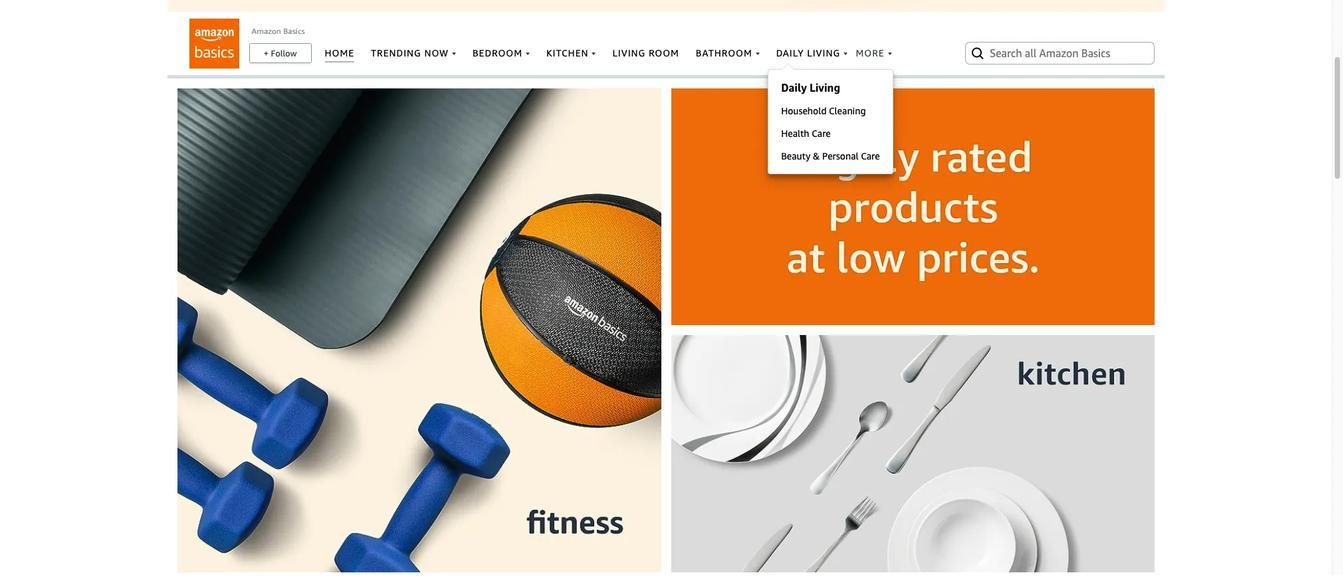 Task type: describe. For each thing, give the bounding box(es) containing it.
+ follow button
[[250, 44, 311, 63]]

search image
[[970, 45, 986, 61]]

amazon basics
[[252, 26, 305, 36]]

basics
[[283, 26, 305, 36]]

Search all Amazon Basics search field
[[990, 42, 1133, 64]]

+ follow
[[264, 48, 297, 59]]

amazon
[[252, 26, 281, 36]]



Task type: vqa. For each thing, say whether or not it's contained in the screenshot.
Amazon Basics Logo
yes



Task type: locate. For each thing, give the bounding box(es) containing it.
+
[[264, 48, 269, 59]]

follow
[[271, 48, 297, 59]]

amazon basics logo image
[[189, 19, 239, 68]]

amazon basics link
[[252, 26, 305, 36]]



